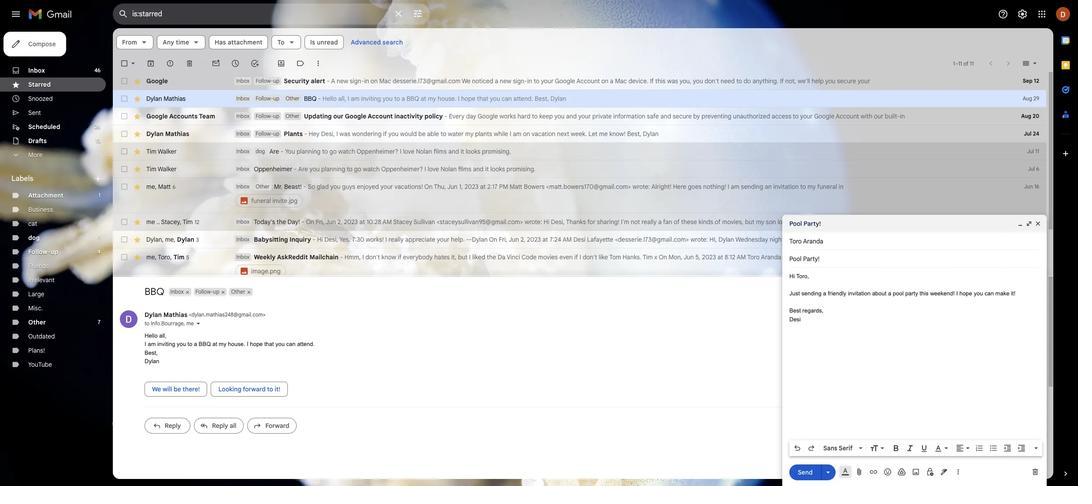 Task type: describe. For each thing, give the bounding box(es) containing it.
jun left the "16"
[[1025, 183, 1033, 190]]

undo ‪(⌘z)‬ image
[[793, 444, 802, 453]]

a right noticed at the left top
[[495, 77, 498, 85]]

2:17
[[487, 183, 498, 191]]

device.
[[629, 77, 649, 85]]

0 vertical spatial secure
[[837, 77, 856, 85]]

not,
[[786, 77, 797, 85]]

mr.
[[274, 183, 283, 191]]

you inside 'cell'
[[331, 183, 341, 191]]

we inside row
[[462, 77, 471, 85]]

1 vertical spatial hi
[[317, 236, 323, 244]]

3
[[196, 237, 199, 243]]

follow- inside button
[[196, 289, 213, 295]]

dog link
[[28, 234, 40, 242]]

0 horizontal spatial toro
[[158, 253, 170, 261]]

1 horizontal spatial if
[[398, 254, 402, 261]]

hates
[[434, 254, 450, 261]]

2023 up yes,
[[344, 218, 358, 226]]

snooze image
[[231, 59, 240, 68]]

starred
[[28, 81, 51, 89]]

youtube link
[[28, 361, 52, 369]]

7
[[98, 319, 101, 326]]

maybe
[[812, 218, 830, 226]]

0 horizontal spatial don't
[[366, 254, 380, 261]]

0 horizontal spatial matt
[[158, 183, 171, 191]]

to info.bourrage , me
[[145, 320, 194, 327]]

weekend!
[[931, 291, 955, 297]]

my up policy
[[428, 95, 436, 103]]

insert signature image
[[940, 468, 949, 477]]

2 sign- from the left
[[513, 77, 527, 85]]

cell containing weekly askreddit mailchain
[[235, 253, 1003, 280]]

0 horizontal spatial are
[[269, 148, 279, 156]]

2 vertical spatial am
[[737, 254, 746, 261]]

dylan up keep
[[551, 95, 566, 103]]

aug for updating our google account inactivity policy - every day google works hard to keep you and your private information safe and secure by preventing unauthorized access to your google account with our built-in
[[1022, 113, 1032, 119]]

bulleted list ‪(⌘⇧8)‬ image
[[989, 444, 998, 453]]

, down the dylan , me , dylan 3 at the left
[[155, 253, 157, 261]]

1 vertical spatial are
[[298, 165, 308, 173]]

1 horizontal spatial am
[[563, 236, 572, 244]]

cat link
[[28, 220, 37, 228]]

2023 right 5,
[[702, 254, 716, 261]]

labels navigation
[[0, 28, 113, 487]]

1 horizontal spatial account
[[577, 77, 600, 85]]

0 vertical spatial oppenheimer?
[[357, 148, 398, 156]]

more image
[[314, 59, 323, 68]]

0 vertical spatial go
[[330, 148, 337, 156]]

dylan mathias for bbq
[[146, 95, 186, 103]]

1 horizontal spatial love
[[428, 165, 439, 173]]

1 vertical spatial jul
[[1028, 148, 1034, 155]]

0 horizontal spatial if
[[383, 130, 387, 138]]

row containing dylan
[[113, 231, 1047, 249]]

cat
[[28, 220, 37, 228]]

follow- for bbq
[[256, 95, 273, 102]]

to inside hello all, i am inviting you to a bbq at my house. i hope that you can attend. best, dylan
[[188, 341, 192, 348]]

vacations!
[[395, 183, 423, 191]]

dylan down 'safe'
[[643, 130, 659, 138]]

house. inside row
[[438, 95, 457, 103]]

dylan up google accounts team
[[146, 95, 162, 103]]

1 horizontal spatial nolan
[[441, 165, 457, 173]]

inviting inside hello all, i am inviting you to a bbq at my house. i hope that you can attend. best, dylan
[[157, 341, 175, 348]]

, up the dylan , me , dylan 3 at the left
[[180, 218, 181, 226]]

2 horizontal spatial best,
[[627, 130, 642, 138]]

help.
[[451, 236, 465, 244]]

14
[[1035, 219, 1040, 225]]

2 new from the left
[[500, 77, 512, 85]]

sharing!
[[597, 218, 620, 226]]

can inside message body text field
[[985, 291, 994, 297]]

mathias for plants
[[165, 130, 189, 138]]

to right an
[[801, 183, 806, 191]]

jun up vinci
[[509, 236, 519, 244]]

your up the with
[[858, 77, 871, 85]]

follow-up button
[[194, 288, 220, 296]]

0 vertical spatial was
[[667, 77, 678, 85]]

wednesday
[[736, 236, 769, 244]]

google accounts team
[[146, 112, 215, 120]]

0 vertical spatial fri,
[[316, 218, 325, 226]]

jun up mailchain
[[326, 218, 336, 226]]

1 sign- from the left
[[350, 77, 364, 85]]

up for bbq - hello all, i am inviting you to a bbq at my house. i hope that you can attend. best, dylan
[[273, 95, 280, 102]]

delete image
[[185, 59, 194, 68]]

it! inside button
[[275, 386, 280, 394]]

settings image
[[1018, 9, 1028, 19]]

2 vertical spatial wrote:
[[691, 236, 708, 244]]

unauthorized
[[733, 112, 771, 120]]

day!
[[288, 218, 300, 226]]

this inside message body text field
[[920, 291, 929, 297]]

jun left 5,
[[684, 254, 694, 261]]

numbered list ‪(⌘⇧7)‬ image
[[975, 444, 984, 453]]

0 vertical spatial would
[[400, 130, 417, 138]]

0 horizontal spatial it
[[461, 148, 464, 156]]

dylan down ..
[[146, 236, 162, 244]]

follow- for updating
[[256, 113, 273, 119]]

me left ..
[[146, 218, 155, 226]]

there!
[[183, 386, 200, 394]]

invitation inside message body text field
[[848, 291, 871, 297]]

plants
[[475, 130, 492, 138]]

hello inside row
[[323, 95, 337, 103]]

safe
[[647, 112, 659, 120]]

1 horizontal spatial 12
[[1034, 78, 1040, 84]]

have
[[843, 236, 856, 244]]

<
[[189, 312, 192, 318]]

sans serif option
[[822, 444, 858, 453]]

reply link
[[145, 418, 190, 434]]

tim walker for are
[[146, 148, 177, 156]]

dylan , me , dylan 3
[[146, 236, 199, 244]]

1 horizontal spatial 11
[[970, 60, 974, 67]]

1 horizontal spatial don't
[[583, 254, 597, 261]]

plants
[[284, 130, 303, 138]]

even
[[560, 254, 573, 261]]

report spam image
[[166, 59, 175, 68]]

large link
[[28, 291, 44, 299]]

0 vertical spatial looks
[[466, 148, 481, 156]]

dylan down the <staceysullivan95@gmail.com>
[[472, 236, 488, 244]]

all
[[230, 422, 236, 430]]

reply for reply all
[[212, 422, 228, 430]]

alright!
[[652, 183, 672, 191]]

1 vertical spatial secure
[[673, 112, 692, 120]]

for
[[588, 218, 596, 226]]

my inside hello all, i am inviting you to a bbq at my house. i hope that you can attend. best, dylan
[[219, 341, 227, 348]]

updating our google account inactivity policy - every day google works hard to keep you and your private information safe and secure by preventing unauthorized access to your google account with our built-in
[[304, 112, 905, 120]]

1 horizontal spatial funeral
[[818, 183, 837, 191]]

minimize image
[[1017, 220, 1024, 228]]

your up keep
[[541, 77, 554, 85]]

, down me .. stacey , tim 12 at top left
[[174, 236, 176, 244]]

1 vertical spatial funeral
[[251, 197, 271, 205]]

1 vertical spatial be
[[804, 236, 811, 244]]

to right able
[[441, 130, 447, 138]]

1 horizontal spatial 6
[[1037, 166, 1040, 172]]

5,
[[696, 254, 701, 261]]

image.png
[[251, 268, 281, 276]]

at left the 8:12
[[718, 254, 723, 261]]

formatting options toolbar
[[790, 441, 1043, 457]]

all, inside row
[[338, 95, 346, 103]]

forward link
[[248, 418, 297, 434]]

4
[[97, 249, 101, 255]]

close image
[[1035, 220, 1042, 228]]

0 horizontal spatial of
[[674, 218, 680, 226]]

jun left the 14
[[1025, 219, 1033, 225]]

works!
[[366, 236, 384, 244]]

more send options image
[[824, 469, 833, 477]]

week.
[[571, 130, 587, 138]]

invitation inside 'cell'
[[774, 183, 799, 191]]

jul for promising.
[[1028, 166, 1035, 172]]

other down security
[[286, 95, 300, 102]]

and down the plants
[[473, 165, 484, 173]]

forward
[[266, 422, 289, 430]]

1 if from the left
[[650, 77, 654, 85]]

0 vertical spatial best,
[[535, 95, 549, 103]]

1 vertical spatial promising.
[[507, 165, 536, 173]]

1 horizontal spatial looks
[[491, 165, 505, 173]]

at left 2:17
[[480, 183, 486, 191]]

friends link
[[28, 262, 49, 270]]

on down the <staceysullivan95@gmail.com>
[[489, 236, 497, 244]]

a left the device.
[[610, 77, 614, 85]]

2 vertical spatial desi,
[[324, 236, 338, 244]]

1 horizontal spatial hi
[[544, 218, 550, 226]]

0 vertical spatial films
[[434, 148, 447, 156]]

me left show details icon
[[186, 320, 194, 327]]

bbq - hello all, i am inviting you to a bbq at my house. i hope that you can attend. best, dylan
[[304, 95, 566, 103]]

support image
[[998, 9, 1009, 19]]

bbq up inactivity
[[407, 95, 419, 103]]

hope inside message body text field
[[960, 291, 973, 297]]

show details image
[[196, 321, 201, 327]]

looking forward to it! button
[[211, 382, 288, 397]]

jun left 1,
[[447, 183, 458, 191]]

underline ‪(⌘u)‬ image
[[920, 445, 929, 454]]

2 mac from the left
[[615, 77, 627, 85]]

your right access
[[801, 112, 813, 120]]

1 for attachment
[[99, 192, 101, 199]]

vacation
[[532, 130, 556, 138]]

1 horizontal spatial really
[[642, 218, 657, 226]]

2 horizontal spatial on
[[602, 77, 609, 85]]

1 vertical spatial 2,
[[521, 236, 526, 244]]

is unread button
[[305, 35, 344, 49]]

hard
[[518, 112, 531, 120]]

and right 'safe'
[[661, 112, 671, 120]]

0 horizontal spatial the
[[277, 218, 286, 226]]

2 horizontal spatial account
[[836, 112, 859, 120]]

to right you
[[322, 148, 328, 156]]

sent link
[[28, 109, 41, 117]]

sans serif
[[824, 445, 853, 453]]

other up plants
[[286, 113, 300, 119]]

babysitting
[[254, 236, 288, 244]]

able
[[427, 130, 439, 138]]

am inside 'cell'
[[731, 183, 740, 191]]

party
[[906, 291, 918, 297]]

toro aranda
[[790, 238, 824, 246]]

inbox button
[[169, 288, 185, 296]]

an
[[765, 183, 772, 191]]

1 horizontal spatial on
[[523, 130, 530, 138]]

outdated
[[28, 333, 55, 341]]

you inside message body text field
[[974, 291, 984, 297]]

by
[[694, 112, 700, 120]]

while
[[494, 130, 508, 138]]

aranda inside pool party! dialog
[[804, 238, 824, 246]]

0 horizontal spatial on
[[371, 77, 378, 85]]

am right while
[[513, 130, 522, 138]]

Message Body text field
[[790, 273, 1040, 438]]

2 row from the top
[[113, 90, 1047, 108]]

looking forward to it!
[[218, 386, 280, 394]]

to right hard at the top of the page
[[532, 112, 538, 120]]

0 horizontal spatial am
[[383, 218, 392, 226]]

5 row from the top
[[113, 143, 1047, 161]]

dylan down google accounts team
[[146, 130, 164, 138]]

1 inside bbq main content
[[954, 60, 956, 67]]

0 vertical spatial planning
[[297, 148, 321, 156]]

information
[[614, 112, 646, 120]]

inquiry
[[290, 236, 311, 244]]

your left private
[[579, 112, 591, 120]]

follow- inside labels navigation
[[28, 248, 50, 256]]

on right x
[[659, 254, 667, 261]]

follow-up inside button
[[196, 289, 219, 295]]

1 horizontal spatial be
[[419, 130, 426, 138]]

sep
[[1023, 78, 1033, 84]]

0 horizontal spatial 11
[[959, 60, 963, 67]]

other inside 'cell'
[[256, 183, 270, 190]]

inbox inside labels navigation
[[28, 67, 45, 75]]

move to inbox image
[[277, 59, 286, 68]]

2 horizontal spatial if
[[575, 254, 578, 261]]

has attachment
[[215, 38, 263, 46]]

movies,
[[723, 218, 744, 226]]

1 horizontal spatial fri,
[[499, 236, 508, 244]]

0 vertical spatial watch
[[338, 148, 355, 156]]

1 our from the left
[[333, 112, 344, 120]]

reply for reply
[[165, 422, 181, 430]]

0 vertical spatial promising.
[[482, 148, 511, 156]]

hi inside message body text field
[[790, 273, 795, 280]]

gmail image
[[28, 5, 76, 23]]

2 vertical spatial mathias
[[163, 311, 188, 319]]

alert
[[311, 77, 325, 85]]

bbq up updating
[[304, 95, 317, 103]]

everybody
[[403, 254, 433, 261]]

at left 10:28
[[360, 218, 365, 226]]

be inside "button"
[[174, 386, 181, 394]]

Search mail text field
[[132, 10, 388, 19]]

business link
[[28, 206, 53, 214]]

scheduled
[[28, 123, 60, 131]]

help
[[812, 77, 824, 85]]

follow-up link
[[28, 248, 58, 256]]

indent more ‪(⌘])‬ image
[[1018, 444, 1027, 453]]

am up wondering at left top
[[351, 95, 360, 103]]

you
[[285, 148, 295, 156]]

works
[[500, 112, 516, 120]]

reply all
[[212, 422, 236, 430]]

1,
[[459, 183, 463, 191]]

at left the 7:24
[[543, 236, 548, 244]]

aug for bbq - hello all, i am inviting you to a bbq at my house. i hope that you can attend. best, dylan
[[1023, 95, 1033, 102]]

1 horizontal spatial it
[[485, 165, 489, 173]]

da
[[498, 254, 506, 261]]

noticed
[[472, 77, 494, 85]]

<matt.bowers170@gmail.com>
[[546, 183, 631, 191]]

me , toro , tim 5
[[146, 253, 189, 261]]

at inside hello all, i am inviting you to a bbq at my house. i hope that you can attend. best, dylan
[[212, 341, 217, 348]]

to up inactivity
[[394, 95, 400, 103]]

today's
[[254, 218, 275, 226]]

at down desserie.l73@gmail.com
[[421, 95, 426, 103]]

0 vertical spatial nolan
[[416, 148, 432, 156]]

the inside 'cell'
[[487, 254, 496, 261]]

1 horizontal spatial stacey
[[393, 218, 412, 226]]

up for security alert - a new sign-in on mac desserie.l73@gmail.com we noticed a new sign-in to your google account on a mac device. if this was you, you don't need to do anything. if not, we'll help you secure your
[[273, 78, 280, 84]]

my left son
[[756, 218, 765, 226]]

archive image
[[146, 59, 155, 68]]

0 horizontal spatial wrote:
[[525, 218, 542, 226]]

desi inside 'best regards, desi'
[[790, 316, 801, 323]]

me , matt 6
[[146, 183, 176, 191]]

dog inside labels navigation
[[28, 234, 40, 242]]

1 vertical spatial was
[[340, 130, 351, 138]]

bold ‪(⌘b)‬ image
[[892, 444, 901, 453]]

enjoyed
[[357, 183, 379, 191]]



Task type: locate. For each thing, give the bounding box(es) containing it.
hello inside hello all, i am inviting you to a bbq at my house. i hope that you can attend. best, dylan
[[145, 333, 158, 339]]

7 row from the top
[[113, 178, 1047, 213]]

hi
[[544, 218, 550, 226], [317, 236, 323, 244], [790, 273, 795, 280]]

8:12
[[725, 254, 736, 261]]

2 horizontal spatial can
[[985, 291, 994, 297]]

follow-
[[256, 78, 273, 84], [256, 95, 273, 102], [256, 113, 273, 119], [256, 131, 273, 137], [28, 248, 50, 256], [196, 289, 213, 295]]

let
[[589, 130, 598, 138]]

2 vertical spatial be
[[174, 386, 181, 394]]

0 horizontal spatial 2,
[[338, 218, 342, 226]]

0 horizontal spatial hope
[[250, 341, 263, 348]]

plans!
[[28, 347, 45, 355]]

dylan mathias for plants
[[146, 130, 189, 138]]

6 up me .. stacey , tim 12 at top left
[[173, 184, 176, 190]]

walker
[[158, 148, 177, 156], [158, 165, 177, 173]]

0 horizontal spatial this
[[656, 77, 666, 85]]

are up so
[[298, 165, 308, 173]]

great,
[[813, 236, 829, 244]]

, up the me , toro , tim 5
[[162, 236, 164, 244]]

to right need at the right top of the page
[[737, 77, 742, 85]]

is
[[310, 38, 315, 46]]

0 horizontal spatial 12
[[195, 219, 199, 226]]

party!
[[804, 220, 821, 228]]

0 vertical spatial tim walker
[[146, 148, 177, 156]]

other inside other 'button'
[[231, 289, 245, 295]]

that down noticed at the left top
[[477, 95, 489, 103]]

matt
[[158, 183, 171, 191], [510, 183, 523, 191]]

inbox inside button
[[171, 289, 184, 295]]

0 horizontal spatial would
[[400, 130, 417, 138]]

italic ‪(⌘i)‬ image
[[906, 444, 915, 453]]

toro inside 'cell'
[[748, 254, 760, 261]]

pool party!
[[790, 220, 821, 228]]

2 dylan mathias from the top
[[146, 130, 189, 138]]

1 vertical spatial sending
[[802, 291, 822, 297]]

1 horizontal spatial that
[[477, 95, 489, 103]]

8 row from the top
[[113, 213, 1047, 231]]

1 horizontal spatial are
[[298, 165, 308, 173]]

was
[[667, 77, 678, 85], [340, 130, 351, 138]]

up inside labels navigation
[[50, 248, 58, 256]]

on left the device.
[[602, 77, 609, 85]]

11 inside row
[[1036, 148, 1040, 155]]

i inside message body text field
[[957, 291, 958, 297]]

to up keep
[[534, 77, 540, 85]]

2 walker from the top
[[158, 165, 177, 173]]

invitation left about
[[848, 291, 871, 297]]

1 horizontal spatial go
[[354, 165, 361, 173]]

follow-up for plants
[[256, 131, 280, 137]]

indent less ‪(⌘[)‬ image
[[1004, 444, 1012, 453]]

labels image
[[296, 59, 305, 68]]

2 if from the left
[[780, 77, 784, 85]]

this right party
[[920, 291, 929, 297]]

1 vertical spatial fri,
[[499, 236, 508, 244]]

0 vertical spatial do
[[744, 77, 751, 85]]

that down >
[[264, 341, 274, 348]]

looking
[[218, 386, 242, 394]]

1 horizontal spatial sign-
[[513, 77, 527, 85]]

1 vertical spatial would
[[786, 236, 803, 244]]

4 row from the top
[[113, 125, 1047, 143]]

13
[[96, 138, 101, 144]]

1 vertical spatial am
[[563, 236, 572, 244]]

0 vertical spatial hi
[[544, 218, 550, 226]]

pool party! dialog
[[783, 215, 1047, 487]]

all, inside hello all, i am inviting you to a bbq at my house. i hope that you can attend. best, dylan
[[159, 333, 167, 339]]

will
[[163, 386, 172, 394]]

12 inside me .. stacey , tim 12
[[195, 219, 199, 226]]

None search field
[[113, 4, 430, 25]]

on
[[371, 77, 378, 85], [602, 77, 609, 85], [523, 130, 530, 138]]

day
[[466, 112, 476, 120]]

was left wondering at left top
[[340, 130, 351, 138]]

add to tasks image
[[250, 59, 259, 68]]

row
[[113, 72, 1047, 90], [113, 90, 1047, 108], [113, 108, 1047, 125], [113, 125, 1047, 143], [113, 143, 1047, 161], [113, 161, 1047, 178], [113, 178, 1047, 213], [113, 213, 1047, 231], [113, 231, 1047, 249], [113, 249, 1047, 284]]

clear search image
[[390, 5, 407, 22]]

toro down the dylan , me , dylan 3 at the left
[[158, 253, 170, 261]]

be
[[419, 130, 426, 138], [804, 236, 811, 244], [174, 386, 181, 394]]

1 mac from the left
[[379, 77, 391, 85]]

outdated link
[[28, 333, 55, 341]]

hope inside row
[[461, 95, 476, 103]]

a left friendly
[[824, 291, 827, 297]]

9 row from the top
[[113, 231, 1047, 249]]

hi up inbox babysitting inquiry - hi desi, yes, 7:30 works! i really appreciate your help. --dylan on fri, jun 2, 2023 at 7:24 am desi lafayette <desserie.l73@gmail.com> wrote: hi, dylan wednesday night would be great, i do have
[[544, 218, 550, 226]]

dylan mathias cell
[[145, 311, 266, 319]]

0 vertical spatial really
[[642, 218, 657, 226]]

time
[[176, 38, 189, 46]]

0 horizontal spatial nolan
[[416, 148, 432, 156]]

dylan up we will be there! "button"
[[145, 358, 159, 365]]

tim walker for inbox
[[146, 165, 177, 173]]

am inside hello all, i am inviting you to a bbq at my house. i hope that you can attend. best, dylan
[[148, 341, 156, 348]]

aranda inside 'cell'
[[761, 254, 782, 261]]

reply all link
[[194, 418, 244, 434]]

0 horizontal spatial if
[[650, 77, 654, 85]]

sending left an
[[741, 183, 764, 191]]

inactivity
[[395, 112, 423, 120]]

0 horizontal spatial can
[[286, 341, 296, 348]]

0 horizontal spatial account
[[368, 112, 393, 120]]

just
[[790, 291, 800, 297]]

house. inside hello all, i am inviting you to a bbq at my house. i hope that you can attend. best, dylan
[[228, 341, 245, 348]]

insert emoji ‪(⌘⇧2)‬ image
[[884, 468, 892, 477]]

hi,
[[710, 236, 717, 244]]

follow-up for bbq
[[256, 95, 280, 102]]

me
[[599, 130, 608, 138], [146, 183, 155, 191], [146, 218, 155, 226], [165, 236, 174, 244], [146, 253, 155, 261], [186, 320, 194, 327]]

0 horizontal spatial 6
[[173, 184, 176, 190]]

would down pool
[[786, 236, 803, 244]]

planning up glad
[[321, 165, 345, 173]]

0 vertical spatial it
[[461, 148, 464, 156]]

1 tim walker from the top
[[146, 148, 177, 156]]

it! inside message body text field
[[1012, 291, 1016, 297]]

20
[[1033, 113, 1040, 119]]

but
[[745, 218, 755, 226], [458, 254, 468, 261]]

watch down wondering at left top
[[338, 148, 355, 156]]

1 walker from the top
[[158, 148, 177, 156]]

dylan inside hello all, i am inviting you to a bbq at my house. i hope that you can attend. best, dylan
[[145, 358, 159, 365]]

that
[[477, 95, 489, 103], [264, 341, 274, 348]]

oppenheimer? up inbox oppenheimer - are you planning to go watch oppenheimer? i love nolan films and it looks promising.
[[357, 148, 398, 156]]

my right water
[[465, 130, 474, 138]]

1 vertical spatial we
[[152, 386, 161, 394]]

0 vertical spatial but
[[745, 218, 755, 226]]

know!
[[610, 130, 626, 138]]

sending inside message body text field
[[802, 291, 822, 297]]

hmm,
[[345, 254, 361, 261]]

jun 16
[[1025, 183, 1040, 190]]

me right let
[[599, 130, 608, 138]]

pm
[[499, 183, 508, 191]]

..
[[157, 218, 160, 226]]

dylan mathias up google accounts team
[[146, 95, 186, 103]]

2 tim walker from the top
[[146, 165, 177, 173]]

attachment
[[228, 38, 263, 46]]

dog down cat link
[[28, 234, 40, 242]]

advanced
[[351, 38, 381, 46]]

6 up the "16"
[[1037, 166, 1040, 172]]

1 vertical spatial oppenheimer?
[[381, 165, 423, 173]]

1 horizontal spatial inviting
[[361, 95, 381, 103]]

other inside labels navigation
[[28, 319, 46, 327]]

but inside 'cell'
[[458, 254, 468, 261]]

1 horizontal spatial matt
[[510, 183, 523, 191]]

0 horizontal spatial stacey
[[161, 218, 180, 226]]

0 vertical spatial hope
[[461, 95, 476, 103]]

pool
[[790, 220, 802, 228]]

insert photo image
[[912, 468, 921, 477]]

can inside row
[[502, 95, 512, 103]]

1 vertical spatial dog
[[28, 234, 40, 242]]

, left show details icon
[[184, 320, 185, 327]]

aug 20
[[1022, 113, 1040, 119]]

to left info.bourrage
[[145, 320, 150, 327]]

1 vertical spatial really
[[389, 236, 404, 244]]

redo ‪(⌘y)‬ image
[[807, 444, 816, 453]]

None checkbox
[[120, 112, 129, 121], [120, 130, 129, 138], [120, 165, 129, 174], [120, 235, 129, 244], [120, 253, 129, 262], [120, 112, 129, 121], [120, 130, 129, 138], [120, 165, 129, 174], [120, 235, 129, 244], [120, 253, 129, 262]]

sending
[[741, 183, 764, 191], [802, 291, 822, 297]]

reply left all
[[212, 422, 228, 430]]

our right updating
[[333, 112, 344, 120]]

a down show details icon
[[194, 341, 197, 348]]

labels heading
[[11, 175, 93, 183]]

my inside 'cell'
[[808, 183, 816, 191]]

0 vertical spatial jul
[[1024, 131, 1032, 137]]

0 horizontal spatial go
[[330, 148, 337, 156]]

aranda down night
[[761, 254, 782, 261]]

jul down "jul 24"
[[1028, 148, 1034, 155]]

hello down a
[[323, 95, 337, 103]]

2023 down inbox today's the day! - on fri, jun 2, 2023 at 10:28 am stacey sullivan <staceysullivan95@gmail.com> wrote: hi desi, thanks for sharing! i'm not really a fan of these kinds of movies, but my son loves them! maybe i
[[527, 236, 541, 244]]

house. down dylan.mathias248@gmail.com
[[228, 341, 245, 348]]

0 horizontal spatial best,
[[145, 350, 158, 357]]

follow- for plants
[[256, 131, 273, 137]]

me down the dylan , me , dylan 3 at the left
[[146, 253, 155, 261]]

your left help. on the left
[[437, 236, 450, 244]]

1 vertical spatial hello
[[145, 333, 158, 339]]

sending inside 'cell'
[[741, 183, 764, 191]]

1 dylan mathias from the top
[[146, 95, 186, 103]]

mathias
[[164, 95, 186, 103], [165, 130, 189, 138], [163, 311, 188, 319]]

pop out image
[[1026, 220, 1033, 228]]

1 new from the left
[[337, 77, 348, 85]]

-
[[327, 77, 330, 85], [318, 95, 321, 103], [445, 112, 448, 120], [304, 130, 307, 138], [281, 148, 284, 156], [294, 165, 297, 173], [303, 183, 306, 191], [302, 218, 305, 226], [313, 236, 316, 244], [466, 236, 469, 244], [469, 236, 472, 244], [340, 254, 343, 261]]

loves
[[778, 218, 792, 226]]

bbq down show details icon
[[199, 341, 211, 348]]

funeral invite.jpg
[[251, 197, 298, 205]]

from
[[122, 38, 137, 46]]

it up 2:17
[[485, 165, 489, 173]]

thu,
[[434, 183, 446, 191]]

mailchain
[[310, 254, 339, 261]]

desi, up the 7:24
[[551, 218, 565, 226]]

0 horizontal spatial reply
[[165, 422, 181, 430]]

tim
[[146, 148, 156, 156], [146, 165, 156, 173], [183, 218, 193, 226], [174, 253, 185, 261], [643, 254, 653, 261]]

inbox inside inbox today's the day! - on fri, jun 2, 2023 at 10:28 am stacey sullivan <staceysullivan95@gmail.com> wrote: hi desi, thanks for sharing! i'm not really a fan of these kinds of movies, but my son loves them! maybe i
[[236, 219, 250, 225]]

regards,
[[803, 308, 824, 314]]

on left thu,
[[425, 183, 433, 191]]

any
[[163, 38, 174, 46]]

2 vertical spatial can
[[286, 341, 296, 348]]

are - you planning to go watch oppenheimer? i love nolan films and it looks promising.
[[269, 148, 511, 156]]

0 horizontal spatial hi
[[317, 236, 323, 244]]

other down misc.
[[28, 319, 46, 327]]

anything.
[[753, 77, 779, 85]]

1 horizontal spatial secure
[[837, 77, 856, 85]]

0 vertical spatial funeral
[[818, 183, 837, 191]]

am down info.bourrage
[[148, 341, 156, 348]]

follow-up inside labels navigation
[[28, 248, 58, 256]]

best, inside hello all, i am inviting you to a bbq at my house. i hope that you can attend. best, dylan
[[145, 350, 158, 357]]

sans
[[824, 445, 838, 453]]

on left vacation on the top
[[523, 130, 530, 138]]

None checkbox
[[120, 59, 129, 68], [120, 77, 129, 86], [120, 94, 129, 103], [120, 147, 129, 156], [120, 183, 129, 191], [120, 218, 129, 227], [120, 59, 129, 68], [120, 77, 129, 86], [120, 94, 129, 103], [120, 147, 129, 156], [120, 183, 129, 191], [120, 218, 129, 227]]

2 horizontal spatial toro
[[790, 238, 802, 246]]

we'll
[[798, 77, 810, 85]]

any time button
[[157, 35, 206, 49]]

2 horizontal spatial of
[[964, 60, 969, 67]]

row containing google accounts team
[[113, 108, 1047, 125]]

1 horizontal spatial all,
[[338, 95, 346, 103]]

account up wondering at left top
[[368, 112, 393, 120]]

0 vertical spatial we
[[462, 77, 471, 85]]

up for updating our google account inactivity policy - every day google works hard to keep you and your private information safe and secure by preventing unauthorized access to your google account with our built-in
[[273, 113, 280, 119]]

0 vertical spatial hello
[[323, 95, 337, 103]]

2 our from the left
[[874, 112, 884, 120]]

follow-up for security
[[256, 78, 280, 84]]

wrote: inside 'cell'
[[633, 183, 650, 191]]

desi inside row
[[574, 236, 586, 244]]

of right kinds
[[715, 218, 721, 226]]

updating
[[304, 112, 332, 120]]

6 inside me , matt 6
[[173, 184, 176, 190]]

main menu image
[[11, 9, 21, 19]]

nothing!
[[704, 183, 726, 191]]

we left will
[[152, 386, 161, 394]]

search mail image
[[116, 6, 131, 22]]

2 reply from the left
[[212, 422, 228, 430]]

inviting inside row
[[361, 95, 381, 103]]

thanks
[[566, 218, 586, 226]]

toro down pool
[[790, 238, 802, 246]]

, up ..
[[155, 183, 157, 191]]

1 vertical spatial aug
[[1022, 113, 1032, 119]]

1 vertical spatial watch
[[363, 165, 380, 173]]

1 horizontal spatial best,
[[535, 95, 549, 103]]

that inside hello all, i am inviting you to a bbq at my house. i hope that you can attend. best, dylan
[[264, 341, 274, 348]]

1 vertical spatial looks
[[491, 165, 505, 173]]

me up the me , toro , tim 5
[[165, 236, 174, 244]]

3 row from the top
[[113, 108, 1047, 125]]

desserie.l73@gmail.com
[[393, 77, 461, 85]]

jul 6
[[1028, 166, 1040, 172]]

1 reply from the left
[[165, 422, 181, 430]]

do left have
[[834, 236, 841, 244]]

a left fan
[[659, 218, 662, 226]]

fri,
[[316, 218, 325, 226], [499, 236, 508, 244]]

up for plants - hey desi, i was wondering if you would be able to water my plants while i am on vacation next week. let me know! best, dylan
[[273, 131, 280, 137]]

films down able
[[434, 148, 447, 156]]

labels
[[11, 175, 33, 183]]

1 horizontal spatial toro
[[748, 254, 760, 261]]

0 horizontal spatial really
[[389, 236, 404, 244]]

toggle confidential mode image
[[926, 468, 935, 477]]

at down dylan mathias cell
[[212, 341, 217, 348]]

bbq inside hello all, i am inviting you to a bbq at my house. i hope that you can attend. best, dylan
[[199, 341, 211, 348]]

dylan up info.bourrage
[[145, 311, 162, 319]]

this inside row
[[656, 77, 666, 85]]

attend. inside hello all, i am inviting you to a bbq at my house. i hope that you can attend. best, dylan
[[297, 341, 315, 348]]

funeral up today's
[[251, 197, 271, 205]]

reply down we will be there! "button"
[[165, 422, 181, 430]]

bbq main content
[[113, 28, 1054, 487]]

tab list
[[1054, 28, 1079, 455]]

your inside 'cell'
[[381, 183, 393, 191]]

0 horizontal spatial sending
[[741, 183, 764, 191]]

toggle split pane mode image
[[1022, 59, 1031, 68]]

1 horizontal spatial hello
[[323, 95, 337, 103]]

1 horizontal spatial if
[[780, 77, 784, 85]]

1 vertical spatial desi,
[[551, 218, 565, 226]]

0 horizontal spatial do
[[744, 77, 751, 85]]

if right even
[[575, 254, 578, 261]]

10 row from the top
[[113, 249, 1047, 284]]

business
[[28, 206, 53, 214]]

walker for inbox
[[158, 165, 177, 173]]

dylan left 3
[[177, 236, 194, 244]]

to up 'guys'
[[347, 165, 353, 173]]

plans! link
[[28, 347, 45, 355]]

2 horizontal spatial don't
[[705, 77, 719, 85]]

we will be there! button
[[145, 382, 207, 397]]

invite.jpg
[[273, 197, 298, 205]]

, left the 5 at left
[[170, 253, 172, 261]]

insert files using drive image
[[898, 468, 907, 477]]

house. up every
[[438, 95, 457, 103]]

6 row from the top
[[113, 161, 1047, 178]]

inbox inside inbox oppenheimer - are you planning to go watch oppenheimer? i love nolan films and it looks promising.
[[236, 166, 250, 172]]

0 horizontal spatial films
[[434, 148, 447, 156]]

send button
[[790, 465, 821, 481]]

inviting
[[361, 95, 381, 103], [157, 341, 175, 348]]

dylan
[[146, 95, 162, 103], [551, 95, 566, 103], [146, 130, 164, 138], [643, 130, 659, 138], [146, 236, 162, 244], [177, 236, 194, 244], [472, 236, 488, 244], [719, 236, 735, 244], [145, 311, 162, 319], [145, 358, 159, 365]]

1 horizontal spatial but
[[745, 218, 755, 226]]

a left "pool"
[[889, 291, 892, 297]]

1 horizontal spatial reply
[[212, 422, 228, 430]]

1 horizontal spatial house.
[[438, 95, 457, 103]]

1 horizontal spatial films
[[458, 165, 472, 173]]

do
[[744, 77, 751, 85], [834, 236, 841, 244]]

large
[[28, 291, 44, 299]]

1 row from the top
[[113, 72, 1047, 90]]

from button
[[116, 35, 154, 49]]

hope inside hello all, i am inviting you to a bbq at my house. i hope that you can attend. best, dylan
[[250, 341, 263, 348]]

1 horizontal spatial do
[[834, 236, 841, 244]]

walker for are
[[158, 148, 177, 156]]

mathias for bbq
[[164, 95, 186, 103]]

jul up jun 16
[[1028, 166, 1035, 172]]

need
[[721, 77, 735, 85]]

2023 right 1,
[[465, 183, 479, 191]]

films up 1,
[[458, 165, 472, 173]]

every
[[449, 112, 465, 120]]

cell containing mr. beast!
[[235, 183, 1003, 209]]

more options image
[[956, 468, 961, 477]]

make
[[996, 291, 1010, 297]]

can inside hello all, i am inviting you to a bbq at my house. i hope that you can attend. best, dylan
[[286, 341, 296, 348]]

0 vertical spatial love
[[403, 148, 415, 156]]

toro down wednesday
[[748, 254, 760, 261]]

don't
[[705, 77, 719, 85], [366, 254, 380, 261], [583, 254, 597, 261]]

1 horizontal spatial mac
[[615, 77, 627, 85]]

i'm
[[621, 218, 629, 226]]

cell
[[235, 183, 1003, 209], [1015, 235, 1047, 244], [235, 253, 1003, 280], [1015, 253, 1047, 262]]

looks down plants - hey desi, i was wondering if you would be able to water my plants while i am on vacation next week. let me know! best, dylan at the top
[[466, 148, 481, 156]]

Subject field
[[790, 255, 1040, 264]]

son
[[766, 218, 776, 226]]

2, up yes,
[[338, 218, 342, 226]]

misc.
[[28, 305, 43, 313]]

1 horizontal spatial planning
[[321, 165, 345, 173]]

and down water
[[449, 148, 459, 156]]

attach files image
[[855, 468, 864, 477]]

on right day!
[[306, 218, 314, 226]]

to inside looking forward to it! button
[[267, 386, 273, 394]]

1 for dog
[[99, 235, 101, 241]]

me up me .. stacey , tim 12 at top left
[[146, 183, 155, 191]]

up inside button
[[213, 289, 219, 295]]

that inside row
[[477, 95, 489, 103]]

toro inside pool party! dialog
[[790, 238, 802, 246]]

me .. stacey , tim 12
[[146, 218, 199, 226]]

be right will
[[174, 386, 181, 394]]

row containing google
[[113, 72, 1047, 90]]

a up inactivity
[[402, 95, 405, 103]]

more formatting options image
[[1032, 444, 1041, 453]]

1 vertical spatial do
[[834, 236, 841, 244]]

insert link ‪(⌘k)‬ image
[[870, 468, 878, 477]]

x
[[655, 254, 658, 261]]

1 horizontal spatial the
[[487, 254, 496, 261]]

hanks.
[[623, 254, 642, 261]]

inbox inside inbox weekly askreddit mailchain - hmm, i don't know if everybody hates it, but i liked the da vinci code movies even if i don't like tom hanks. tim x on mon, jun 5, 2023 at 8:12 am toro aranda <toroaranda02@gmail.com>
[[236, 254, 250, 261]]

advanced search options image
[[409, 5, 427, 22]]

youtube
[[28, 361, 52, 369]]

2 horizontal spatial wrote:
[[691, 236, 708, 244]]

discard draft ‪(⌘⇧d)‬ image
[[1031, 468, 1040, 477]]

jul left the 24
[[1024, 131, 1032, 137]]

0 horizontal spatial mac
[[379, 77, 391, 85]]

advanced search button
[[347, 34, 407, 50]]

attend. inside row
[[514, 95, 533, 103]]

0 vertical spatial aug
[[1023, 95, 1033, 102]]

1 horizontal spatial of
[[715, 218, 721, 226]]

hey
[[309, 130, 320, 138]]

askreddit
[[277, 254, 308, 261]]

0 horizontal spatial but
[[458, 254, 468, 261]]

1 horizontal spatial can
[[502, 95, 512, 103]]

<staceysullivan95@gmail.com>
[[437, 218, 523, 226]]

0 vertical spatial all,
[[338, 95, 346, 103]]

don't left need at the right top of the page
[[705, 77, 719, 85]]

irrelevant
[[28, 276, 55, 284]]

follow-up for updating
[[256, 113, 280, 119]]

matt right pm
[[510, 183, 523, 191]]

inbox inside inbox babysitting inquiry - hi desi, yes, 7:30 works! i really appreciate your help. --dylan on fri, jun 2, 2023 at 7:24 am desi lafayette <desserie.l73@gmail.com> wrote: hi, dylan wednesday night would be great, i do have
[[236, 236, 250, 243]]

jul for i
[[1024, 131, 1032, 137]]

0 vertical spatial desi,
[[321, 130, 335, 138]]

1 vertical spatial 12
[[195, 219, 199, 226]]

1 vertical spatial the
[[487, 254, 496, 261]]

in inside 'cell'
[[839, 183, 844, 191]]

and up week.
[[566, 112, 577, 120]]

0 horizontal spatial aranda
[[761, 254, 782, 261]]

0 horizontal spatial funeral
[[251, 197, 271, 205]]

follow- for security
[[256, 78, 273, 84]]

dog inside row
[[256, 148, 265, 155]]

matt up ..
[[158, 183, 171, 191]]

1 vertical spatial planning
[[321, 165, 345, 173]]

to right access
[[793, 112, 799, 120]]

dylan right hi,
[[719, 236, 735, 244]]

policy
[[425, 112, 443, 120]]

matt inside 'cell'
[[510, 183, 523, 191]]

code
[[522, 254, 537, 261]]

we inside we will be there! "button"
[[152, 386, 161, 394]]

a inside hello all, i am inviting you to a bbq at my house. i hope that you can attend. best, dylan
[[194, 341, 197, 348]]

bbq left inbox button
[[145, 286, 164, 298]]

stacey left sullivan
[[393, 218, 412, 226]]



Task type: vqa. For each thing, say whether or not it's contained in the screenshot.
shoppers.
no



